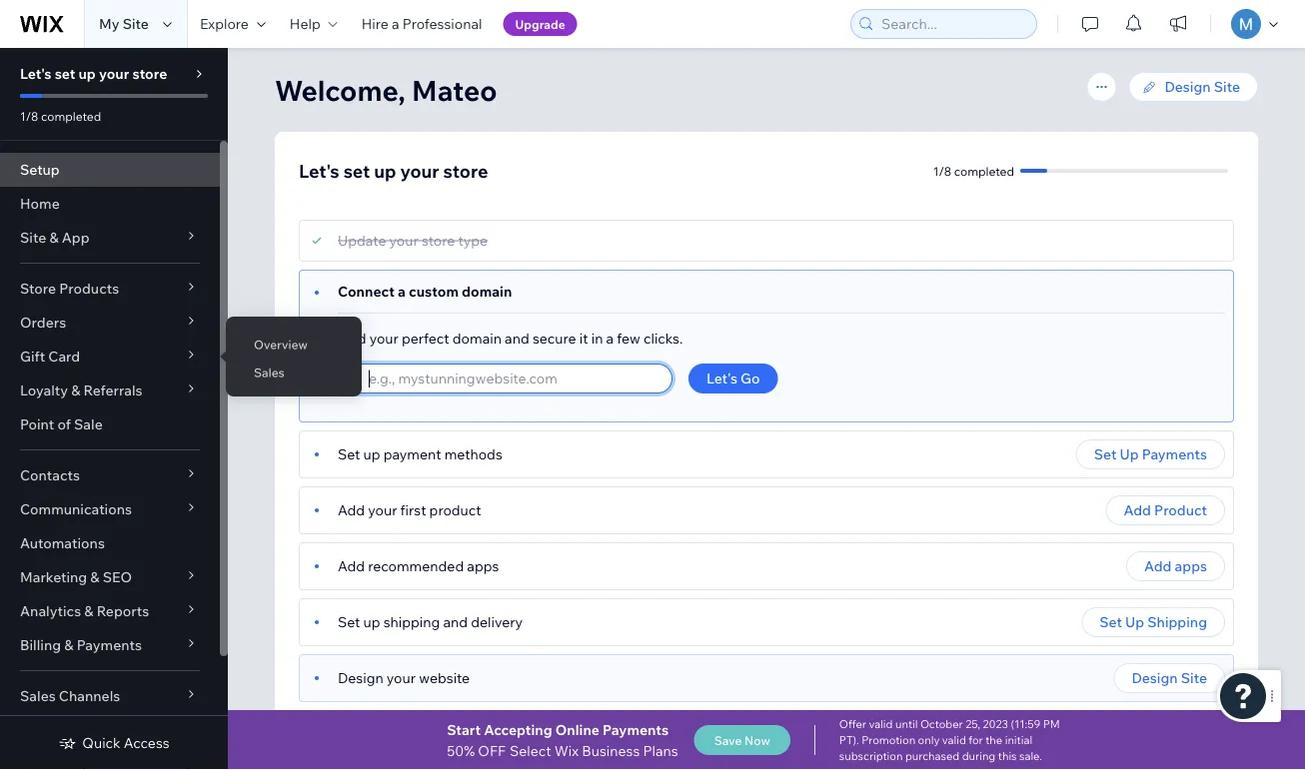 Task type: vqa. For each thing, say whether or not it's contained in the screenshot.
Boost's available
no



Task type: locate. For each thing, give the bounding box(es) containing it.
0 vertical spatial a
[[392, 15, 399, 32]]

the
[[986, 734, 1003, 747]]

site & app button
[[0, 221, 220, 255]]

store down my site
[[132, 65, 167, 82]]

until
[[895, 718, 918, 732]]

payments up product on the bottom right of the page
[[1142, 446, 1207, 463]]

store products
[[20, 280, 119, 297]]

point
[[20, 416, 54, 433]]

0 vertical spatial store
[[132, 65, 167, 82]]

by
[[406, 726, 423, 743]]

payments inside popup button
[[77, 637, 142, 654]]

& left reports
[[84, 603, 93, 620]]

add apps
[[1144, 558, 1207, 575]]

set left 'shipping'
[[338, 614, 360, 631]]

set for set up shipping and delivery
[[338, 614, 360, 631]]

a for custom
[[398, 283, 406, 300]]

for
[[969, 734, 983, 747]]

up left the 'shipping'
[[1125, 614, 1144, 631]]

your for design
[[387, 670, 416, 687]]

billing
[[20, 637, 61, 654]]

0 horizontal spatial let's
[[20, 65, 52, 82]]

and left secure
[[505, 330, 529, 347]]

upgrade button
[[503, 12, 577, 36]]

up inside "set up payments" button
[[1120, 446, 1139, 463]]

pm
[[1043, 718, 1060, 732]]

0 vertical spatial payments
[[1142, 446, 1207, 463]]

a left custom
[[398, 283, 406, 300]]

app
[[62, 229, 90, 246]]

your down my
[[99, 65, 129, 82]]

1 vertical spatial up
[[1125, 614, 1144, 631]]

find your perfect domain and secure it in a few clicks.
[[338, 330, 683, 347]]

1 vertical spatial 1/8
[[933, 163, 951, 178]]

quick access
[[82, 735, 170, 752]]

add product button
[[1106, 496, 1225, 526]]

store left the type
[[422, 232, 455, 249]]

point of sale
[[20, 416, 103, 433]]

loyalty & referrals
[[20, 382, 142, 399]]

up up add product
[[1120, 446, 1139, 463]]

1/8
[[20, 108, 38, 123], [933, 163, 951, 178]]

1 horizontal spatial let's set up your store
[[299, 159, 488, 182]]

0 horizontal spatial 1/8 completed
[[20, 108, 101, 123]]

channels
[[59, 688, 120, 705]]

add left recommended
[[338, 558, 365, 575]]

2 vertical spatial let's
[[707, 370, 737, 387]]

and left delivery
[[443, 614, 468, 631]]

let's inside sidebar element
[[20, 65, 52, 82]]

payments up business on the bottom left of the page
[[603, 721, 669, 739]]

site inside popup button
[[20, 229, 46, 246]]

set
[[338, 446, 360, 463], [1094, 446, 1117, 463], [338, 614, 360, 631], [1100, 614, 1122, 631]]

up inside set up shipping button
[[1125, 614, 1144, 631]]

& right billing
[[64, 637, 73, 654]]

1 vertical spatial domain
[[452, 330, 502, 347]]

in
[[591, 330, 603, 347]]

add recommended apps
[[338, 558, 499, 575]]

domain up find your perfect domain and secure it in a few clicks.
[[462, 283, 512, 300]]

let's up setup
[[20, 65, 52, 82]]

my site
[[99, 15, 149, 32]]

valid
[[869, 718, 893, 732], [942, 734, 966, 747]]

site inside button
[[1181, 670, 1207, 687]]

1 vertical spatial a
[[398, 283, 406, 300]]

customers
[[426, 726, 495, 743]]

type
[[458, 232, 488, 249]]

up for payments
[[1120, 446, 1139, 463]]

set inside sidebar element
[[55, 65, 75, 82]]

gift card button
[[0, 340, 220, 374]]

gift
[[20, 348, 45, 365]]

let's inside 'let's go' "button"
[[707, 370, 737, 387]]

add inside add apps button
[[1144, 558, 1172, 575]]

let's up update
[[299, 159, 339, 182]]

add product
[[1124, 502, 1207, 519]]

set up add product button at the right of the page
[[1094, 446, 1117, 463]]

store up the type
[[443, 159, 488, 182]]

pt).
[[839, 734, 859, 747]]

set inside "set up payments" button
[[1094, 446, 1117, 463]]

1 horizontal spatial 1/8 completed
[[933, 163, 1014, 178]]

store
[[132, 65, 167, 82], [443, 159, 488, 182], [422, 232, 455, 249]]

1 horizontal spatial set
[[343, 159, 370, 182]]

let's go button
[[689, 364, 778, 394]]

add left product on the bottom right of the page
[[1124, 502, 1151, 519]]

offer
[[839, 718, 866, 732]]

1 horizontal spatial valid
[[942, 734, 966, 747]]

analytics & reports button
[[0, 595, 220, 629]]

& left seo
[[90, 569, 99, 586]]

0 horizontal spatial 1/8
[[20, 108, 38, 123]]

payment
[[383, 446, 441, 463]]

design inside button
[[1132, 670, 1178, 687]]

store inside sidebar element
[[132, 65, 167, 82]]

2 vertical spatial payments
[[603, 721, 669, 739]]

0 horizontal spatial let's set up your store
[[20, 65, 167, 82]]

1 vertical spatial and
[[443, 614, 468, 631]]

0 horizontal spatial and
[[443, 614, 468, 631]]

let's left go
[[707, 370, 737, 387]]

welcome, mateo
[[275, 72, 497, 107]]

set left payment on the bottom left of page
[[338, 446, 360, 463]]

1 vertical spatial let's set up your store
[[299, 159, 488, 182]]

0 vertical spatial and
[[505, 330, 529, 347]]

save now
[[714, 733, 770, 748]]

set for set up payment methods
[[338, 446, 360, 463]]

& right loyalty
[[71, 382, 80, 399]]

your up update your store type
[[400, 159, 439, 182]]

set up update
[[343, 159, 370, 182]]

payments down analytics & reports dropdown button
[[77, 637, 142, 654]]

connect a custom domain
[[338, 283, 512, 300]]

design site
[[1165, 78, 1240, 95], [1132, 670, 1207, 687]]

contacts button
[[0, 459, 220, 493]]

add for add recommended apps
[[338, 558, 365, 575]]

2 horizontal spatial let's
[[707, 370, 737, 387]]

domain for perfect
[[452, 330, 502, 347]]

found
[[365, 726, 403, 743]]

your inside sidebar element
[[99, 65, 129, 82]]

0 vertical spatial completed
[[41, 108, 101, 123]]

valid up promotion
[[869, 718, 893, 732]]

2 horizontal spatial payments
[[1142, 446, 1207, 463]]

0 vertical spatial up
[[1120, 446, 1139, 463]]

1 vertical spatial 1/8 completed
[[933, 163, 1014, 178]]

subscription
[[839, 749, 903, 763]]

0 horizontal spatial set
[[55, 65, 75, 82]]

0 vertical spatial 1/8
[[20, 108, 38, 123]]

website
[[419, 670, 470, 687]]

payments inside button
[[1142, 446, 1207, 463]]

1 vertical spatial set
[[343, 159, 370, 182]]

Search... field
[[875, 10, 1030, 38]]

1 horizontal spatial payments
[[603, 721, 669, 739]]

0 vertical spatial domain
[[462, 283, 512, 300]]

card
[[48, 348, 80, 365]]

0 horizontal spatial apps
[[467, 558, 499, 575]]

& for billing
[[64, 637, 73, 654]]

0 vertical spatial let's
[[20, 65, 52, 82]]

2 apps from the left
[[1175, 558, 1207, 575]]

apps up delivery
[[467, 558, 499, 575]]

0 vertical spatial 1/8 completed
[[20, 108, 101, 123]]

analytics
[[20, 603, 81, 620]]

sales channels
[[20, 688, 120, 705]]

let's set up your store up update your store type
[[299, 159, 488, 182]]

explore
[[200, 15, 249, 32]]

1 vertical spatial let's
[[299, 159, 339, 182]]

get
[[338, 726, 362, 743]]

sidebar element
[[0, 48, 228, 770]]

add up "set up shipping"
[[1144, 558, 1172, 575]]

referrals
[[83, 382, 142, 399]]

completed
[[41, 108, 101, 123], [954, 163, 1014, 178]]

your right the find
[[369, 330, 399, 347]]

0 horizontal spatial completed
[[41, 108, 101, 123]]

up left payment on the bottom left of page
[[363, 446, 380, 463]]

payments for billing & payments
[[77, 637, 142, 654]]

up up 'setup' link
[[78, 65, 96, 82]]

apps down product on the bottom right of the page
[[1175, 558, 1207, 575]]

25,
[[966, 718, 980, 732]]

a right 'in'
[[606, 330, 614, 347]]

your right update
[[389, 232, 418, 249]]

setup link
[[0, 153, 220, 187]]

update your store type
[[338, 232, 488, 249]]

add inside add product button
[[1124, 502, 1151, 519]]

set left the 'shipping'
[[1100, 614, 1122, 631]]

0 vertical spatial let's set up your store
[[20, 65, 167, 82]]

a right hire
[[392, 15, 399, 32]]

1 vertical spatial completed
[[954, 163, 1014, 178]]

set up setup
[[55, 65, 75, 82]]

up
[[78, 65, 96, 82], [374, 159, 396, 182], [363, 446, 380, 463], [363, 614, 380, 631]]

0 horizontal spatial payments
[[77, 637, 142, 654]]

add left first
[[338, 502, 365, 519]]

set for set up shipping
[[1100, 614, 1122, 631]]

professional
[[402, 15, 482, 32]]

your left first
[[368, 502, 397, 519]]

2023
[[983, 718, 1008, 732]]

1 vertical spatial payments
[[77, 637, 142, 654]]

set
[[55, 65, 75, 82], [343, 159, 370, 182]]

& left app
[[49, 229, 59, 246]]

google
[[517, 726, 566, 743]]

& for analytics
[[84, 603, 93, 620]]

loyalty & referrals button
[[0, 374, 220, 408]]

your left website on the bottom
[[387, 670, 416, 687]]

1 horizontal spatial apps
[[1175, 558, 1207, 575]]

0 vertical spatial valid
[[869, 718, 893, 732]]

your
[[99, 65, 129, 82], [400, 159, 439, 182], [389, 232, 418, 249], [369, 330, 399, 347], [368, 502, 397, 519], [387, 670, 416, 687]]

site
[[123, 15, 149, 32], [1214, 78, 1240, 95], [20, 229, 46, 246], [1181, 670, 1207, 687]]

domain right perfect
[[452, 330, 502, 347]]

marketing & seo
[[20, 569, 132, 586]]

0 vertical spatial set
[[55, 65, 75, 82]]

connect
[[338, 283, 395, 300]]

and
[[505, 330, 529, 347], [443, 614, 468, 631]]

valid down october
[[942, 734, 966, 747]]

apps inside button
[[1175, 558, 1207, 575]]

1 vertical spatial design site
[[1132, 670, 1207, 687]]

set inside set up shipping button
[[1100, 614, 1122, 631]]

let's set up your store down my
[[20, 65, 167, 82]]

& inside popup button
[[90, 569, 99, 586]]

set up payment methods
[[338, 446, 502, 463]]

let's go
[[707, 370, 760, 387]]

marketing
[[20, 569, 87, 586]]

1 horizontal spatial let's
[[299, 159, 339, 182]]

add
[[338, 502, 365, 519], [1124, 502, 1151, 519], [338, 558, 365, 575], [1144, 558, 1172, 575]]

custom
[[409, 283, 459, 300]]



Task type: describe. For each thing, give the bounding box(es) containing it.
october
[[920, 718, 963, 732]]

save now button
[[694, 726, 790, 755]]

add for add product
[[1124, 502, 1151, 519]]

setup
[[20, 161, 60, 178]]

shipping
[[383, 614, 440, 631]]

1/8 completed inside sidebar element
[[20, 108, 101, 123]]

billing & payments button
[[0, 629, 220, 663]]

your for find
[[369, 330, 399, 347]]

set for set up payments
[[1094, 446, 1117, 463]]

it
[[579, 330, 588, 347]]

2 vertical spatial store
[[422, 232, 455, 249]]

e.g., mystunningwebsite.com field
[[363, 365, 666, 393]]

& for site
[[49, 229, 59, 246]]

perfect
[[402, 330, 449, 347]]

help button
[[278, 0, 349, 48]]

welcome,
[[275, 72, 406, 107]]

design site button
[[1114, 664, 1225, 694]]

add apps button
[[1126, 552, 1225, 582]]

add for add apps
[[1144, 558, 1172, 575]]

loyalty
[[20, 382, 68, 399]]

domain for custom
[[462, 283, 512, 300]]

0 horizontal spatial valid
[[869, 718, 893, 732]]

communications button
[[0, 493, 220, 527]]

sales
[[20, 688, 56, 705]]

store
[[20, 280, 56, 297]]

sale
[[74, 416, 103, 433]]

home
[[20, 195, 60, 212]]

business
[[582, 742, 640, 759]]

2 vertical spatial a
[[606, 330, 614, 347]]

initial
[[1005, 734, 1032, 747]]

set up payments
[[1094, 446, 1207, 463]]

your for update
[[389, 232, 418, 249]]

during
[[962, 749, 996, 763]]

store products button
[[0, 272, 220, 306]]

up for shipping
[[1125, 614, 1144, 631]]

1 apps from the left
[[467, 558, 499, 575]]

start
[[447, 721, 481, 739]]

automations
[[20, 535, 105, 552]]

seo
[[103, 569, 132, 586]]

design site link
[[1129, 72, 1258, 102]]

find
[[338, 330, 366, 347]]

orders button
[[0, 306, 220, 340]]

set up shipping
[[1100, 614, 1207, 631]]

now
[[745, 733, 770, 748]]

contacts
[[20, 467, 80, 484]]

& for marketing
[[90, 569, 99, 586]]

secure
[[533, 330, 576, 347]]

only
[[918, 734, 940, 747]]

& for loyalty
[[71, 382, 80, 399]]

orders
[[20, 314, 66, 331]]

1 vertical spatial valid
[[942, 734, 966, 747]]

quick access button
[[58, 735, 170, 752]]

add your first product
[[338, 502, 481, 519]]

gift card
[[20, 348, 80, 365]]

home link
[[0, 187, 220, 221]]

payments for set up payments
[[1142, 446, 1207, 463]]

product
[[429, 502, 481, 519]]

1 vertical spatial store
[[443, 159, 488, 182]]

hire a professional
[[361, 15, 482, 32]]

1 horizontal spatial completed
[[954, 163, 1014, 178]]

let's set up your store inside sidebar element
[[20, 65, 167, 82]]

up inside sidebar element
[[78, 65, 96, 82]]

completed inside sidebar element
[[41, 108, 101, 123]]

1 horizontal spatial and
[[505, 330, 529, 347]]

reports
[[97, 603, 149, 620]]

add for add your first product
[[338, 502, 365, 519]]

point of sale link
[[0, 408, 220, 442]]

0 vertical spatial design site
[[1165, 78, 1240, 95]]

up up update
[[374, 159, 396, 182]]

design site inside button
[[1132, 670, 1207, 687]]

promotion
[[862, 734, 916, 747]]

clicks.
[[643, 330, 683, 347]]

go
[[741, 370, 760, 387]]

hire
[[361, 15, 389, 32]]

shipping
[[1147, 614, 1207, 631]]

up left 'shipping'
[[363, 614, 380, 631]]

get found by customers on google
[[338, 726, 566, 743]]

online
[[555, 721, 600, 739]]

plans
[[643, 742, 678, 759]]

(11:59
[[1011, 718, 1041, 732]]

offer valid until october 25, 2023 (11:59 pm pt). promotion only valid for the initial subscription purchased during this sale.
[[839, 718, 1060, 763]]

automations link
[[0, 527, 220, 561]]

help
[[290, 15, 321, 32]]

set up shipping and delivery
[[338, 614, 523, 631]]

a for professional
[[392, 15, 399, 32]]

my
[[99, 15, 119, 32]]

recommended
[[368, 558, 464, 575]]

mateo
[[412, 72, 497, 107]]

first
[[400, 502, 426, 519]]

update
[[338, 232, 386, 249]]

wix
[[554, 742, 579, 759]]

50%
[[447, 742, 475, 759]]

access
[[124, 735, 170, 752]]

purchased
[[905, 749, 960, 763]]

set up shipping button
[[1082, 608, 1225, 638]]

your for add
[[368, 502, 397, 519]]

on
[[498, 726, 514, 743]]

few
[[617, 330, 640, 347]]

1 horizontal spatial 1/8
[[933, 163, 951, 178]]

payments inside start accepting online payments 50% off select wix business plans
[[603, 721, 669, 739]]

marketing & seo button
[[0, 561, 220, 595]]

analytics & reports
[[20, 603, 149, 620]]

set up payments button
[[1076, 440, 1225, 470]]

1/8 inside sidebar element
[[20, 108, 38, 123]]



